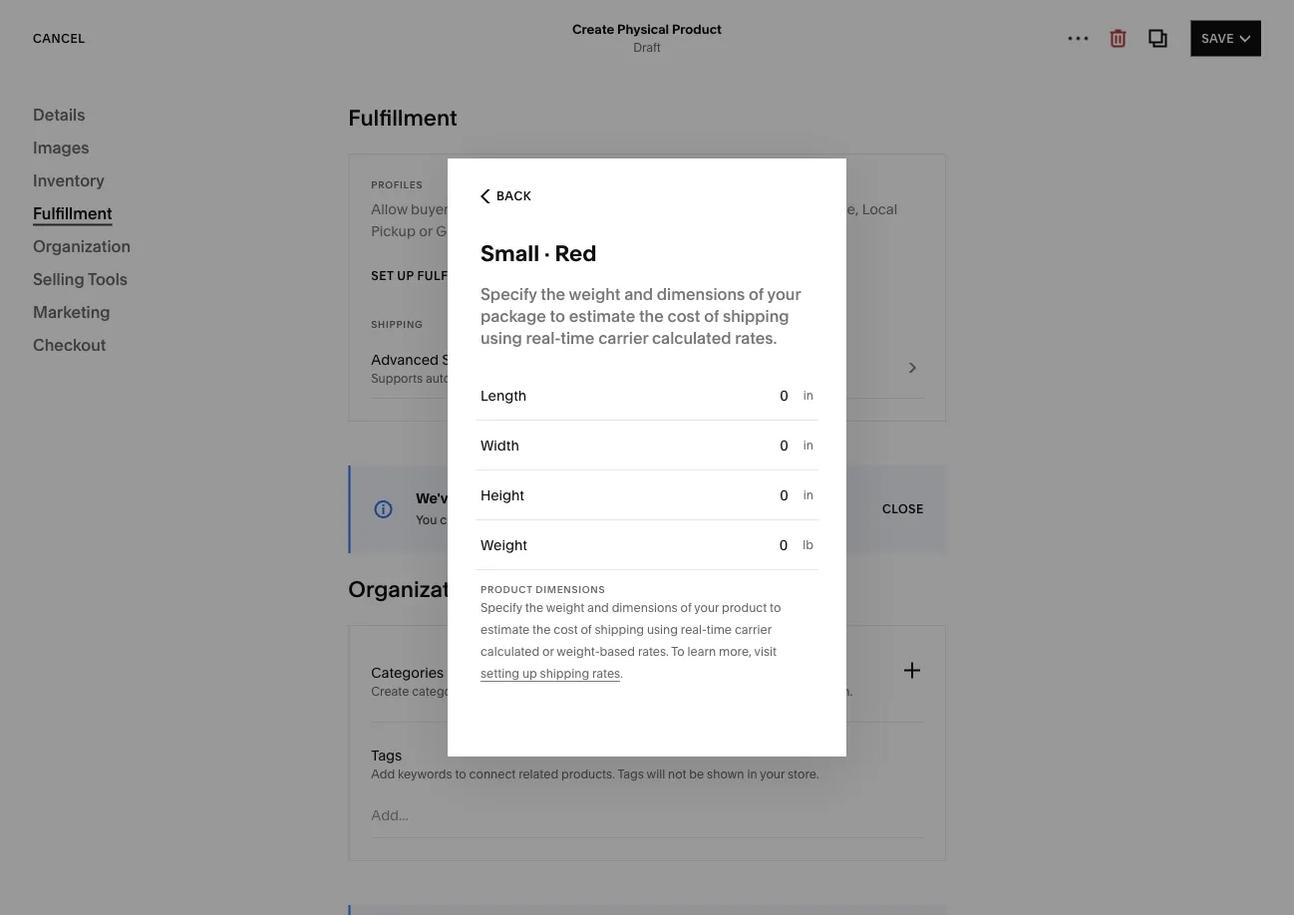 Task type: locate. For each thing, give the bounding box(es) containing it.
1 horizontal spatial shipping
[[442, 352, 501, 369]]

connect
[[469, 768, 516, 782]]

0 vertical spatial up
[[397, 269, 414, 283]]

or up setting up shipping rates link
[[543, 645, 554, 659]]

red
[[555, 240, 597, 267]]

cost down dimensions
[[554, 623, 578, 638]]

2 vertical spatial fulfillment
[[418, 269, 503, 283]]

the up setting up shipping rates link
[[533, 623, 551, 638]]

to left connect
[[455, 768, 467, 782]]

2 vertical spatial or
[[543, 645, 554, 659]]

the
[[541, 284, 566, 304], [639, 306, 664, 326], [664, 513, 683, 528], [526, 601, 544, 616], [533, 623, 551, 638], [730, 685, 749, 699]]

0 vertical spatial dimensions
[[657, 284, 746, 304]]

or inside product dimensions specify the weight and dimensions of your product to estimate the cost of shipping using real-time carrier calculated or weight-based rates. to learn more, visit setting up shipping rates .
[[543, 645, 554, 659]]

weight- up the length
[[505, 372, 548, 386]]

0 vertical spatial will
[[653, 685, 671, 699]]

adding
[[96, 224, 149, 244]]

fulfillment inside button
[[418, 269, 503, 283]]

0 horizontal spatial time
[[561, 328, 595, 348]]

1 vertical spatial products.
[[562, 768, 615, 782]]

1 vertical spatial and
[[588, 601, 609, 616]]

0 horizontal spatial carrier
[[599, 328, 649, 348]]

1 vertical spatial or
[[491, 372, 502, 386]]

weight- up setting up shipping rates link
[[557, 645, 600, 659]]

profiles inside button
[[506, 269, 567, 283]]

2 vertical spatial categories
[[588, 685, 650, 699]]

1 horizontal spatial estimate
[[569, 306, 636, 326]]

0 horizontal spatial estimate
[[481, 623, 530, 638]]

1 horizontal spatial organization
[[348, 576, 483, 603]]

to left "start"
[[219, 276, 233, 293]]

rates. inside specify the weight and dimensions of your package to estimate the cost of shipping using real-time carrier calculated rates.
[[736, 328, 778, 348]]

in inside 'categories create categories to bucket products. categories will appear in the store's navigation.'
[[717, 685, 728, 699]]

1 vertical spatial estimate
[[481, 623, 530, 638]]

create left physical
[[573, 21, 615, 37]]

updates
[[542, 490, 597, 507]]

1 horizontal spatial carrier
[[735, 623, 772, 638]]

your up learn
[[695, 601, 719, 616]]

the inside the we've made some updates you can now adjust your product visibility in the organization section.
[[664, 513, 683, 528]]

your left the store.
[[760, 768, 785, 782]]

profiles up allow
[[371, 179, 423, 191]]

using down package at the left
[[481, 328, 523, 348]]

2 horizontal spatial create
[[573, 21, 615, 37]]

0 horizontal spatial tags
[[371, 748, 402, 765]]

1 vertical spatial categories
[[371, 665, 444, 682]]

0 vertical spatial estimate
[[569, 306, 636, 326]]

organization up selling tools
[[33, 236, 131, 256]]

categories up categories
[[371, 665, 444, 682]]

products.
[[531, 685, 585, 699], [562, 768, 615, 782]]

time
[[561, 328, 595, 348], [707, 623, 732, 638]]

0 vertical spatial and
[[625, 284, 654, 304]]

and
[[625, 284, 654, 304], [588, 601, 609, 616]]

0 vertical spatial using
[[481, 328, 523, 348]]

0 horizontal spatial categories
[[38, 36, 119, 51]]

specify up package at the left
[[481, 284, 537, 304]]

1 vertical spatial product
[[481, 584, 533, 596]]

calculated inside product dimensions specify the weight and dimensions of your product to estimate the cost of shipping using real-time carrier calculated or weight-based rates. to learn more, visit setting up shipping rates .
[[481, 645, 540, 659]]

shipping up 'advanced'
[[371, 318, 424, 330]]

cancel button
[[33, 20, 85, 56]]

to up ground
[[460, 201, 473, 218]]

0 vertical spatial real-
[[526, 328, 561, 348]]

2 vertical spatial create
[[371, 685, 409, 699]]

the left store's on the right of the page
[[730, 685, 749, 699]]

0 horizontal spatial or
[[419, 223, 433, 240]]

0 vertical spatial profiles
[[371, 179, 423, 191]]

length
[[481, 388, 527, 405]]

using inside specify the weight and dimensions of your package to estimate the cost of shipping using real-time carrier calculated rates.
[[481, 328, 523, 348]]

2 vertical spatial product
[[722, 601, 767, 616]]

will left appear
[[653, 685, 671, 699]]

this
[[688, 201, 712, 218]]

shipping.
[[490, 223, 552, 240]]

tags up add
[[371, 748, 402, 765]]

1 horizontal spatial profiles
[[506, 269, 567, 283]]

categories inside button
[[38, 36, 119, 51]]

advanced
[[371, 352, 439, 369]]

dimensions
[[536, 584, 606, 596]]

set
[[371, 269, 394, 283]]

estimate down red
[[569, 306, 636, 326]]

0 vertical spatial time
[[561, 328, 595, 348]]

dimensions down this
[[657, 284, 746, 304]]

1 horizontal spatial product
[[672, 21, 722, 37]]

rates.
[[736, 328, 778, 348], [639, 372, 669, 386], [638, 645, 669, 659]]

0 horizontal spatial create
[[56, 276, 100, 293]]

organization left section.
[[685, 513, 758, 528]]

will left the not
[[647, 768, 666, 782]]

1 horizontal spatial based
[[600, 645, 636, 659]]

2 horizontal spatial product
[[722, 601, 767, 616]]

your down for
[[768, 284, 801, 304]]

weight down dimensions
[[546, 601, 585, 616]]

1 horizontal spatial using
[[647, 623, 678, 638]]

2 horizontal spatial categories
[[588, 685, 650, 699]]

0 vertical spatial rates.
[[736, 328, 778, 348]]

1 horizontal spatial create
[[371, 685, 409, 699]]

start
[[236, 276, 265, 293]]

profiles down small · red
[[506, 269, 567, 283]]

row group
[[0, 52, 395, 854]]

product up more,
[[722, 601, 767, 616]]

1 horizontal spatial calculated
[[652, 328, 732, 348]]

1 vertical spatial rates.
[[639, 372, 669, 386]]

product for we've made some updates
[[556, 513, 601, 528]]

categories button
[[0, 22, 141, 66]]

create down the store at left top
[[56, 276, 100, 293]]

up inside product dimensions specify the weight and dimensions of your product to estimate the cost of shipping using real-time carrier calculated or weight-based rates. to learn more, visit setting up shipping rates .
[[523, 667, 537, 681]]

weight-
[[505, 372, 548, 386], [557, 645, 600, 659]]

lb
[[803, 538, 814, 553]]

section.
[[761, 513, 805, 528]]

your down some
[[528, 513, 553, 528]]

the up enter length number field
[[639, 306, 664, 326]]

or down buyers
[[419, 223, 433, 240]]

1 vertical spatial weight-
[[557, 645, 600, 659]]

1 horizontal spatial categories
[[371, 665, 444, 682]]

of up enter length number field
[[705, 306, 720, 326]]

cost up enter length number field
[[668, 306, 701, 326]]

1 vertical spatial using
[[647, 623, 678, 638]]

setting up shipping rates link
[[481, 667, 621, 682]]

specify
[[481, 284, 537, 304], [481, 601, 523, 616]]

Search items… text field
[[66, 134, 357, 178]]

carrier up enter length number field
[[599, 328, 649, 348]]

based
[[548, 372, 583, 386], [600, 645, 636, 659]]

product.
[[715, 201, 771, 218]]

close
[[883, 502, 925, 517]]

1 vertical spatial profiles
[[506, 269, 567, 283]]

calculated up the setting
[[481, 645, 540, 659]]

to right package at the left
[[550, 306, 566, 326]]

pickup
[[371, 223, 416, 240]]

0 horizontal spatial cost
[[554, 623, 578, 638]]

0 vertical spatial calculated
[[652, 328, 732, 348]]

select
[[476, 201, 516, 218]]

categories
[[38, 36, 119, 51], [371, 665, 444, 682], [588, 685, 650, 699]]

based down specify the weight and dimensions of your package to estimate the cost of shipping using real-time carrier calculated rates.
[[548, 372, 583, 386]]

products. right "related"
[[562, 768, 615, 782]]

estimate up the setting
[[481, 623, 530, 638]]

time up advanced shipping supports automated or weight-based shipping rates.
[[561, 328, 595, 348]]

1 vertical spatial weight
[[546, 601, 585, 616]]

up right set
[[397, 269, 414, 283]]

fulfillment up allow
[[348, 104, 458, 131]]

carrier
[[599, 328, 649, 348], [735, 623, 772, 638]]

example,
[[799, 201, 859, 218]]

your inside tags add keywords to connect related products. tags will not be shown in your store.
[[760, 768, 785, 782]]

0 vertical spatial weight
[[569, 284, 621, 304]]

estimate inside product dimensions specify the weight and dimensions of your product to estimate the cost of shipping using real-time carrier calculated or weight-based rates. to learn more, visit setting up shipping rates .
[[481, 623, 530, 638]]

save button
[[1191, 20, 1262, 56]]

1 vertical spatial real-
[[681, 623, 707, 638]]

of down product.
[[749, 284, 764, 304]]

0 horizontal spatial and
[[588, 601, 609, 616]]

0 vertical spatial or
[[419, 223, 433, 240]]

allow buyers to select how they'd like to receive this product. for example, local pickup or ground shipping.
[[371, 201, 898, 240]]

2 horizontal spatial organization
[[685, 513, 758, 528]]

create
[[573, 21, 615, 37], [56, 276, 100, 293], [371, 685, 409, 699]]

package
[[481, 306, 546, 326]]

your
[[245, 224, 278, 244], [103, 276, 132, 293], [768, 284, 801, 304], [528, 513, 553, 528], [695, 601, 719, 616], [760, 768, 785, 782]]

shipping
[[723, 306, 790, 326], [586, 372, 636, 386], [595, 623, 644, 638], [540, 667, 590, 681]]

0 vertical spatial product
[[164, 276, 216, 293]]

1 vertical spatial carrier
[[735, 623, 772, 638]]

physical
[[618, 21, 670, 37]]

real- inside specify the weight and dimensions of your package to estimate the cost of shipping using real-time carrier calculated rates.
[[526, 328, 561, 348]]

details
[[33, 105, 85, 124]]

1 horizontal spatial or
[[491, 372, 502, 386]]

will
[[653, 685, 671, 699], [647, 768, 666, 782]]

1 vertical spatial up
[[523, 667, 537, 681]]

dimensions
[[657, 284, 746, 304], [612, 601, 678, 616]]

0 horizontal spatial product
[[164, 276, 216, 293]]

0 vertical spatial cost
[[668, 306, 701, 326]]

width
[[481, 437, 520, 454]]

tags
[[371, 748, 402, 765], [618, 768, 644, 782]]

shown
[[707, 768, 745, 782]]

store
[[56, 246, 95, 266]]

to right like
[[620, 201, 633, 218]]

0 horizontal spatial based
[[548, 372, 583, 386]]

0 vertical spatial categories
[[38, 36, 119, 51]]

tags left the not
[[618, 768, 644, 782]]

product down the updates
[[556, 513, 601, 528]]

2 vertical spatial rates.
[[638, 645, 669, 659]]

and down dimensions
[[588, 601, 609, 616]]

profiles
[[371, 179, 423, 191], [506, 269, 567, 283]]

to inside tags add keywords to connect related products. tags will not be shown in your store.
[[455, 768, 467, 782]]

and down allow buyers to select how they'd like to receive this product. for example, local pickup or ground shipping.
[[625, 284, 654, 304]]

2 specify from the top
[[481, 601, 523, 616]]

product right the first
[[164, 276, 216, 293]]

0 horizontal spatial organization
[[33, 236, 131, 256]]

be
[[690, 768, 705, 782]]

of
[[749, 284, 764, 304], [705, 306, 720, 326], [681, 601, 692, 616], [581, 623, 592, 638]]

0 horizontal spatial up
[[397, 269, 414, 283]]

using up 'to'
[[647, 623, 678, 638]]

draft
[[634, 40, 661, 55]]

create left categories
[[371, 685, 409, 699]]

shipping up automated
[[442, 352, 501, 369]]

None field
[[371, 794, 924, 839]]

0 horizontal spatial calculated
[[481, 645, 540, 659]]

or up the length
[[491, 372, 502, 386]]

real- down package at the left
[[526, 328, 561, 348]]

1 vertical spatial based
[[600, 645, 636, 659]]

up up bucket
[[523, 667, 537, 681]]

estimate
[[569, 306, 636, 326], [481, 623, 530, 638]]

real- inside product dimensions specify the weight and dimensions of your product to estimate the cost of shipping using real-time carrier calculated or weight-based rates. to learn more, visit setting up shipping rates .
[[681, 623, 707, 638]]

based inside product dimensions specify the weight and dimensions of your product to estimate the cost of shipping using real-time carrier calculated or weight-based rates. to learn more, visit setting up shipping rates .
[[600, 645, 636, 659]]

1 specify from the top
[[481, 284, 537, 304]]

real-
[[526, 328, 561, 348], [681, 623, 707, 638]]

organization down you
[[348, 576, 483, 603]]

navigation.
[[791, 685, 853, 699]]

product inside the we've made some updates you can now adjust your product visibility in the organization section.
[[556, 513, 601, 528]]

in inside tags add keywords to connect related products. tags will not be shown in your store.
[[748, 768, 758, 782]]

products
[[153, 224, 222, 244]]

weight- inside advanced shipping supports automated or weight-based shipping rates.
[[505, 372, 548, 386]]

made
[[460, 490, 498, 507]]

cost
[[668, 306, 701, 326], [554, 623, 578, 638]]

0 horizontal spatial using
[[481, 328, 523, 348]]

product right physical
[[672, 21, 722, 37]]

categories up all
[[38, 36, 119, 51]]

1 horizontal spatial and
[[625, 284, 654, 304]]

real- up learn
[[681, 623, 707, 638]]

will inside 'categories create categories to bucket products. categories will appear in the store's navigation.'
[[653, 685, 671, 699]]

1 vertical spatial will
[[647, 768, 666, 782]]

1 horizontal spatial weight-
[[557, 645, 600, 659]]

1 horizontal spatial time
[[707, 623, 732, 638]]

product inside product dimensions specify the weight and dimensions of your product to estimate the cost of shipping using real-time carrier calculated or weight-based rates. to learn more, visit setting up shipping rates .
[[481, 584, 533, 596]]

1 vertical spatial specify
[[481, 601, 523, 616]]

keywords
[[398, 768, 452, 782]]

1 vertical spatial calculated
[[481, 645, 540, 659]]

1 horizontal spatial real-
[[681, 623, 707, 638]]

0 vertical spatial organization
[[33, 236, 131, 256]]

product inside start adding products to your store create your first product to start selling.
[[164, 276, 216, 293]]

fulfillment up start
[[33, 204, 112, 223]]

1 vertical spatial cost
[[554, 623, 578, 638]]

product
[[164, 276, 216, 293], [556, 513, 601, 528], [722, 601, 767, 616]]

receive
[[636, 201, 685, 218]]

supports
[[371, 372, 423, 386]]

carrier inside specify the weight and dimensions of your package to estimate the cost of shipping using real-time carrier calculated rates.
[[599, 328, 649, 348]]

1 horizontal spatial up
[[523, 667, 537, 681]]

to up visit
[[770, 601, 781, 616]]

not
[[668, 768, 687, 782]]

0 vertical spatial products.
[[531, 685, 585, 699]]

0 vertical spatial carrier
[[599, 328, 649, 348]]

will inside tags add keywords to connect related products. tags will not be shown in your store.
[[647, 768, 666, 782]]

specify down weight
[[481, 601, 523, 616]]

to right products
[[226, 224, 241, 244]]

set up fulfillment profiles button
[[371, 258, 567, 294]]

store's
[[752, 685, 789, 699]]

product down weight
[[481, 584, 533, 596]]

product inside create physical product draft
[[672, 21, 722, 37]]

product
[[672, 21, 722, 37], [481, 584, 533, 596]]

0 horizontal spatial real-
[[526, 328, 561, 348]]

dimensions up 'to'
[[612, 601, 678, 616]]

0 vertical spatial weight-
[[505, 372, 548, 386]]

weight- inside product dimensions specify the weight and dimensions of your product to estimate the cost of shipping using real-time carrier calculated or weight-based rates. to learn more, visit setting up shipping rates .
[[557, 645, 600, 659]]

or inside advanced shipping supports automated or weight-based shipping rates.
[[491, 372, 502, 386]]

tab list
[[1080, 27, 1172, 59]]

can
[[440, 513, 461, 528]]

0 vertical spatial based
[[548, 372, 583, 386]]

1 vertical spatial shipping
[[442, 352, 501, 369]]

2 horizontal spatial or
[[543, 645, 554, 659]]

carrier up visit
[[735, 623, 772, 638]]

1 vertical spatial product
[[556, 513, 601, 528]]

2 vertical spatial organization
[[348, 576, 483, 603]]

calculated
[[652, 328, 732, 348], [481, 645, 540, 659]]

fulfillment down ground
[[418, 269, 503, 283]]

products. inside 'categories create categories to bucket products. categories will appear in the store's navigation.'
[[531, 685, 585, 699]]

calculated up enter length number field
[[652, 328, 732, 348]]

specify inside specify the weight and dimensions of your package to estimate the cost of shipping using real-time carrier calculated rates.
[[481, 284, 537, 304]]

time up more,
[[707, 623, 732, 638]]

to
[[460, 201, 473, 218], [620, 201, 633, 218], [226, 224, 241, 244], [219, 276, 233, 293], [550, 306, 566, 326], [770, 601, 781, 616], [476, 685, 487, 699], [455, 768, 467, 782]]

0 horizontal spatial product
[[481, 584, 533, 596]]

product inside product dimensions specify the weight and dimensions of your product to estimate the cost of shipping using real-time carrier calculated or weight-based rates. to learn more, visit setting up shipping rates .
[[722, 601, 767, 616]]

0 vertical spatial create
[[573, 21, 615, 37]]

1 horizontal spatial cost
[[668, 306, 701, 326]]

they'd
[[551, 201, 591, 218]]

1 horizontal spatial product
[[556, 513, 601, 528]]

products. down setting up shipping rates link
[[531, 685, 585, 699]]

advanced shipping supports automated or weight-based shipping rates.
[[371, 352, 669, 386]]

the right visibility
[[664, 513, 683, 528]]

up
[[397, 269, 414, 283], [523, 667, 537, 681]]

your up "start"
[[245, 224, 278, 244]]

categories down .
[[588, 685, 650, 699]]

weight down red
[[569, 284, 621, 304]]

based up .
[[600, 645, 636, 659]]

carrier inside product dimensions specify the weight and dimensions of your product to estimate the cost of shipping using real-time carrier calculated or weight-based rates. to learn more, visit setting up shipping rates .
[[735, 623, 772, 638]]

0 horizontal spatial shipping
[[371, 318, 424, 330]]

1 vertical spatial tags
[[618, 768, 644, 782]]

0 vertical spatial product
[[672, 21, 722, 37]]

and inside specify the weight and dimensions of your package to estimate the cost of shipping using real-time carrier calculated rates.
[[625, 284, 654, 304]]

the down dimensions
[[526, 601, 544, 616]]

to down the setting
[[476, 685, 487, 699]]

learn
[[688, 645, 716, 659]]

fulfillment
[[348, 104, 458, 131], [33, 204, 112, 223], [418, 269, 503, 283]]

0 horizontal spatial weight-
[[505, 372, 548, 386]]



Task type: vqa. For each thing, say whether or not it's contained in the screenshot.
STORE SETTINGS
no



Task type: describe. For each thing, give the bounding box(es) containing it.
tools
[[88, 269, 128, 289]]

0 vertical spatial tags
[[371, 748, 402, 765]]

rates
[[593, 667, 621, 681]]

inventory
[[33, 171, 105, 190]]

weight inside specify the weight and dimensions of your package to estimate the cost of shipping using real-time carrier calculated rates.
[[569, 284, 621, 304]]

to inside product dimensions specify the weight and dimensions of your product to estimate the cost of shipping using real-time carrier calculated or weight-based rates. to learn more, visit setting up shipping rates .
[[770, 601, 781, 616]]

your inside product dimensions specify the weight and dimensions of your product to estimate the cost of shipping using real-time carrier calculated or weight-based rates. to learn more, visit setting up shipping rates .
[[695, 601, 719, 616]]

time inside product dimensions specify the weight and dimensions of your product to estimate the cost of shipping using real-time carrier calculated or weight-based rates. to learn more, visit setting up shipping rates .
[[707, 623, 732, 638]]

like
[[594, 201, 616, 218]]

small · red
[[481, 240, 597, 267]]

categories for categories
[[38, 36, 119, 51]]

first
[[136, 276, 160, 293]]

categories create categories to bucket products. categories will appear in the store's navigation.
[[371, 665, 853, 699]]

how
[[519, 201, 547, 218]]

your inside specify the weight and dimensions of your package to estimate the cost of shipping using real-time carrier calculated rates.
[[768, 284, 801, 304]]

selling.
[[269, 276, 315, 293]]

shipping inside advanced shipping supports automated or weight-based shipping rates.
[[442, 352, 501, 369]]

create inside 'categories create categories to bucket products. categories will appear in the store's navigation.'
[[371, 685, 409, 699]]

now
[[464, 513, 488, 528]]

create inside create physical product draft
[[573, 21, 615, 37]]

cost inside specify the weight and dimensions of your package to estimate the cost of shipping using real-time carrier calculated rates.
[[668, 306, 701, 326]]

using inside product dimensions specify the weight and dimensions of your product to estimate the cost of shipping using real-time carrier calculated or weight-based rates. to learn more, visit setting up shipping rates .
[[647, 623, 678, 638]]

marketing
[[33, 302, 110, 322]]

bucket
[[490, 685, 528, 699]]

and inside product dimensions specify the weight and dimensions of your product to estimate the cost of shipping using real-time carrier calculated or weight-based rates. to learn more, visit setting up shipping rates .
[[588, 601, 609, 616]]

close button
[[883, 492, 925, 528]]

set up fulfillment profiles
[[371, 269, 567, 283]]

product for start adding products to your store
[[164, 276, 216, 293]]

visibility
[[603, 513, 648, 528]]

categories for categories create categories to bucket products. categories will appear in the store's navigation.
[[371, 665, 444, 682]]

based inside advanced shipping supports automated or weight-based shipping rates.
[[548, 372, 583, 386]]

·
[[545, 240, 550, 267]]

0 vertical spatial shipping
[[371, 318, 424, 330]]

adjust
[[491, 513, 525, 528]]

in inside the we've made some updates you can now adjust your product visibility in the organization section.
[[651, 513, 661, 528]]

to inside specify the weight and dimensions of your package to estimate the cost of shipping using real-time carrier calculated rates.
[[550, 306, 566, 326]]

dimensions inside specify the weight and dimensions of your package to estimate the cost of shipping using real-time carrier calculated rates.
[[657, 284, 746, 304]]

tags add keywords to connect related products. tags will not be shown in your store.
[[371, 748, 820, 782]]

weight inside product dimensions specify the weight and dimensions of your product to estimate the cost of shipping using real-time carrier calculated or weight-based rates. to learn more, visit setting up shipping rates .
[[546, 601, 585, 616]]

organization inside the we've made some updates you can now adjust your product visibility in the organization section.
[[685, 513, 758, 528]]

specify the weight and dimensions of your package to estimate the cost of shipping using real-time carrier calculated rates.
[[481, 284, 801, 348]]

appear
[[674, 685, 714, 699]]

dimensions inside product dimensions specify the weight and dimensions of your product to estimate the cost of shipping using real-time carrier calculated or weight-based rates. to learn more, visit setting up shipping rates .
[[612, 601, 678, 616]]

.
[[621, 667, 623, 681]]

Add... field
[[371, 805, 527, 827]]

start adding products to your store create your first product to start selling.
[[56, 224, 315, 293]]

Enter Length number field
[[527, 374, 804, 418]]

start
[[56, 224, 92, 244]]

you
[[416, 513, 437, 528]]

Enter Height number field
[[525, 474, 804, 518]]

time inside specify the weight and dimensions of your package to estimate the cost of shipping using real-time carrier calculated rates.
[[561, 328, 595, 348]]

your left the first
[[103, 276, 132, 293]]

Enter Weight number field
[[528, 524, 803, 568]]

0 vertical spatial fulfillment
[[348, 104, 458, 131]]

all
[[33, 95, 61, 122]]

estimate inside specify the weight and dimensions of your package to estimate the cost of shipping using real-time carrier calculated rates.
[[569, 306, 636, 326]]

selling
[[33, 269, 84, 289]]

or inside allow buyers to select how they'd like to receive this product. for example, local pickup or ground shipping.
[[419, 223, 433, 240]]

automated
[[426, 372, 488, 386]]

weight
[[481, 537, 528, 554]]

of down dimensions
[[581, 623, 592, 638]]

allow
[[371, 201, 408, 218]]

for
[[774, 201, 796, 218]]

cost inside product dimensions specify the weight and dimensions of your product to estimate the cost of shipping using real-time carrier calculated or weight-based rates. to learn more, visit setting up shipping rates .
[[554, 623, 578, 638]]

ground
[[436, 223, 486, 240]]

selling tools
[[33, 269, 128, 289]]

the inside 'categories create categories to bucket products. categories will appear in the store's navigation.'
[[730, 685, 749, 699]]

back
[[497, 189, 532, 204]]

the down ·
[[541, 284, 566, 304]]

calculated inside specify the weight and dimensions of your package to estimate the cost of shipping using real-time carrier calculated rates.
[[652, 328, 732, 348]]

we've
[[416, 490, 457, 507]]

setting
[[481, 667, 520, 681]]

small
[[481, 240, 540, 267]]

checkout
[[33, 335, 106, 355]]

shipping inside advanced shipping supports automated or weight-based shipping rates.
[[586, 372, 636, 386]]

add
[[371, 768, 395, 782]]

to
[[672, 645, 685, 659]]

of up 'to'
[[681, 601, 692, 616]]

back button
[[475, 175, 543, 218]]

up inside button
[[397, 269, 414, 283]]

rates. inside product dimensions specify the weight and dimensions of your product to estimate the cost of shipping using real-time carrier calculated or weight-based rates. to learn more, visit setting up shipping rates .
[[638, 645, 669, 659]]

we've made some updates you can now adjust your product visibility in the organization section.
[[416, 490, 805, 528]]

your inside the we've made some updates you can now adjust your product visibility in the organization section.
[[528, 513, 553, 528]]

some
[[501, 490, 539, 507]]

shipping inside specify the weight and dimensions of your package to estimate the cost of shipping using real-time carrier calculated rates.
[[723, 306, 790, 326]]

cancel
[[33, 31, 85, 45]]

1 vertical spatial fulfillment
[[33, 204, 112, 223]]

visit
[[755, 645, 777, 659]]

related
[[519, 768, 559, 782]]

local
[[863, 201, 898, 218]]

Enter Width number field
[[520, 424, 804, 468]]

create inside start adding products to your store create your first product to start selling.
[[56, 276, 100, 293]]

specify inside product dimensions specify the weight and dimensions of your product to estimate the cost of shipping using real-time carrier calculated or weight-based rates. to learn more, visit setting up shipping rates .
[[481, 601, 523, 616]]

products. inside tags add keywords to connect related products. tags will not be shown in your store.
[[562, 768, 615, 782]]

height
[[481, 487, 525, 504]]

categories
[[412, 685, 473, 699]]

buyers
[[411, 201, 456, 218]]

1 horizontal spatial tags
[[618, 768, 644, 782]]

store.
[[788, 768, 820, 782]]

product dimensions specify the weight and dimensions of your product to estimate the cost of shipping using real-time carrier calculated or weight-based rates. to learn more, visit setting up shipping rates .
[[481, 584, 781, 681]]

create physical product draft
[[573, 21, 722, 55]]

more,
[[719, 645, 752, 659]]

save
[[1202, 31, 1235, 45]]

to inside 'categories create categories to bucket products. categories will appear in the store's navigation.'
[[476, 685, 487, 699]]

images
[[33, 138, 89, 157]]

rates. inside advanced shipping supports automated or weight-based shipping rates.
[[639, 372, 669, 386]]



